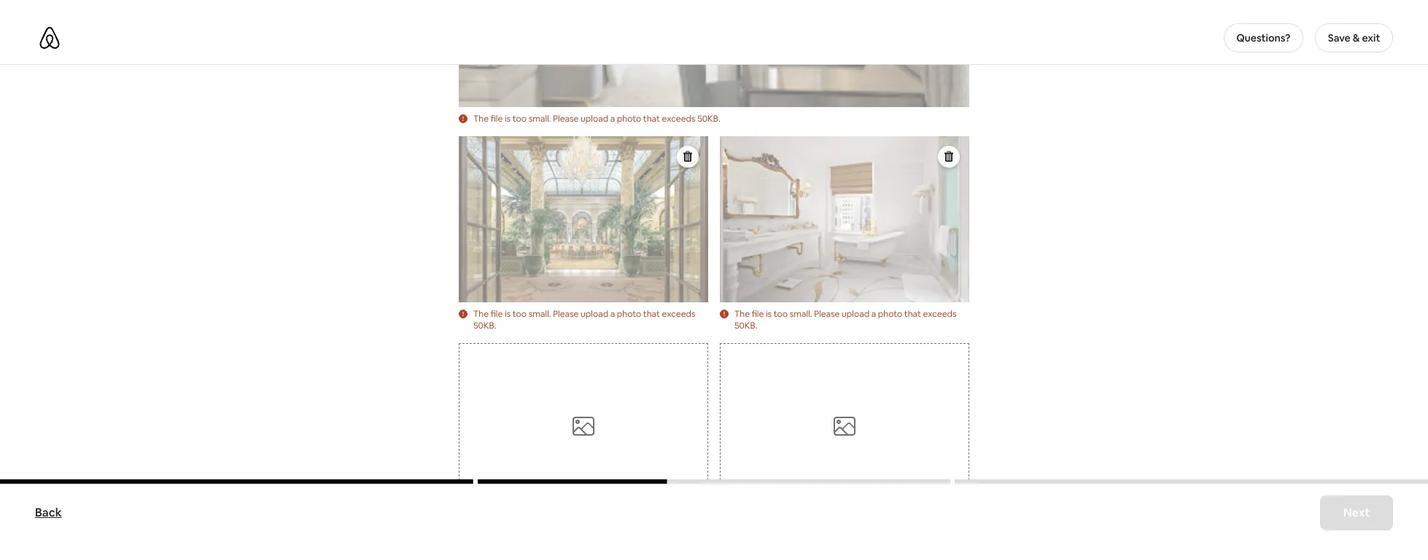 Task type: describe. For each thing, give the bounding box(es) containing it.
photo for first error icon from the bottom of the page
[[617, 308, 642, 320]]

50kb. for first error icon from the bottom of the page
[[474, 320, 497, 332]]

save & exit
[[1329, 31, 1381, 45]]

a for first error icon from the bottom of the page
[[611, 308, 615, 320]]

next
[[1344, 506, 1370, 521]]

save
[[1329, 31, 1351, 45]]

exit
[[1363, 31, 1381, 45]]

&
[[1353, 31, 1361, 45]]

next button
[[1321, 496, 1394, 531]]

save & exit button
[[1316, 23, 1394, 53]]

2 error image from the top
[[459, 310, 468, 319]]



Task type: vqa. For each thing, say whether or not it's contained in the screenshot.
Amenities
no



Task type: locate. For each thing, give the bounding box(es) containing it.
questions?
[[1237, 31, 1291, 45]]

0 horizontal spatial add at least 5 more photos. image
[[572, 415, 595, 438]]

1 horizontal spatial add at least 5 more photos. image
[[833, 415, 857, 438]]

1 add at least 5 more photos. image from the left
[[572, 415, 595, 438]]

photo for first error icon from the top of the page
[[617, 113, 642, 125]]

1 horizontal spatial 50kb.
[[698, 113, 721, 125]]

file
[[491, 113, 503, 125], [491, 308, 503, 320], [752, 308, 764, 320]]

the file is too small. please upload a photo that exceeds 50kb.
[[474, 113, 721, 125], [474, 308, 696, 332], [735, 308, 957, 332]]

small.
[[529, 113, 551, 125], [529, 308, 551, 320], [790, 308, 813, 320]]

is
[[505, 113, 511, 125], [505, 308, 511, 320], [766, 308, 772, 320]]

photo
[[617, 113, 642, 125], [617, 308, 642, 320], [878, 308, 903, 320]]

a
[[611, 113, 615, 125], [611, 308, 615, 320], [872, 308, 877, 320]]

2 add at least 5 more photos. image from the left
[[833, 415, 857, 438]]

0 horizontal spatial 50kb.
[[474, 320, 497, 332]]

photo for error image
[[878, 308, 903, 320]]

upload
[[581, 113, 609, 125], [581, 308, 609, 320], [842, 308, 870, 320]]

questions? button
[[1224, 23, 1304, 53]]

the
[[474, 113, 489, 125], [474, 308, 489, 320], [735, 308, 750, 320]]

unnamed (1).jpg image
[[459, 0, 970, 107], [459, 0, 970, 107]]

error image
[[459, 114, 468, 123], [459, 310, 468, 319]]

50kb. for first error icon from the top of the page
[[698, 113, 721, 125]]

50kb.
[[698, 113, 721, 125], [474, 320, 497, 332], [735, 320, 758, 332]]

that
[[643, 113, 660, 125], [643, 308, 660, 320], [905, 308, 921, 320]]

a for error image
[[872, 308, 877, 320]]

a for first error icon from the top of the page
[[611, 113, 615, 125]]

1 error image from the top
[[459, 114, 468, 123]]

unnamed.jpg image
[[720, 136, 970, 303], [720, 136, 970, 303]]

please
[[553, 113, 579, 125], [553, 308, 579, 320], [815, 308, 840, 320]]

error image
[[720, 310, 729, 319]]

exceeds
[[662, 113, 696, 125], [662, 308, 696, 320], [923, 308, 957, 320]]

back
[[35, 506, 62, 521]]

back button
[[28, 499, 69, 528]]

the_palm_court_481265_standard.jpg image
[[459, 136, 709, 303], [459, 136, 709, 303]]

1 vertical spatial error image
[[459, 310, 468, 319]]

too
[[513, 113, 527, 125], [513, 308, 527, 320], [774, 308, 788, 320]]

50kb. for error image
[[735, 320, 758, 332]]

0 vertical spatial error image
[[459, 114, 468, 123]]

2 horizontal spatial 50kb.
[[735, 320, 758, 332]]

add at least 5 more photos. image
[[572, 415, 595, 438], [833, 415, 857, 438]]



